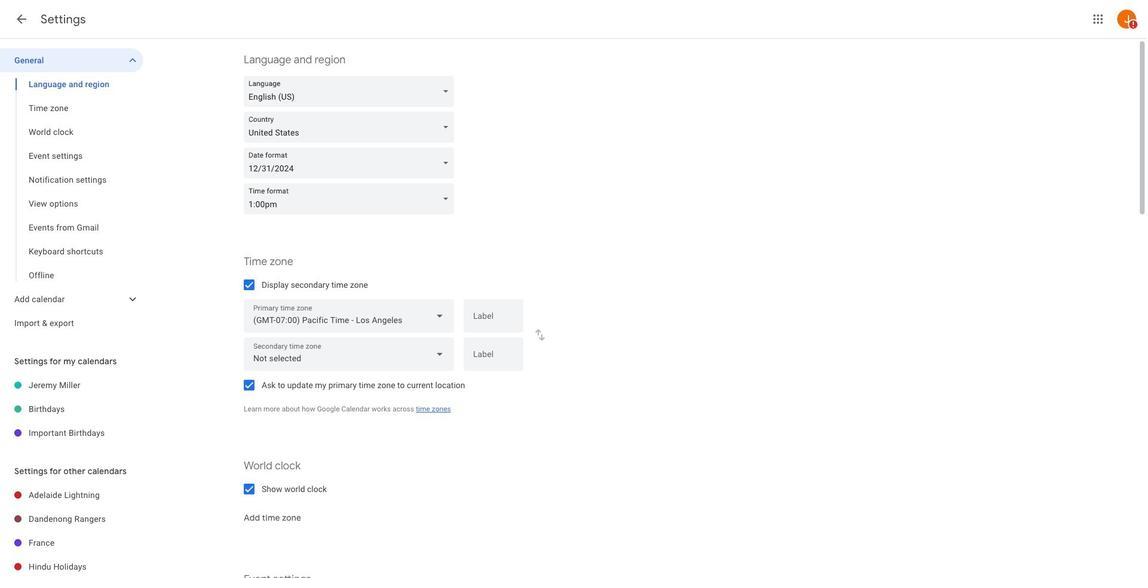 Task type: locate. For each thing, give the bounding box(es) containing it.
jeremy miller tree item
[[0, 373, 143, 397]]

1 vertical spatial tree
[[0, 373, 143, 445]]

0 vertical spatial tree
[[0, 48, 143, 335]]

tree
[[0, 48, 143, 335], [0, 373, 143, 445], [0, 483, 143, 578]]

Label for primary time zone. text field
[[473, 312, 514, 329]]

go back image
[[14, 12, 29, 26]]

1 tree from the top
[[0, 48, 143, 335]]

None field
[[244, 76, 459, 107], [244, 112, 459, 143], [244, 148, 459, 179], [244, 183, 459, 215], [244, 299, 454, 333], [244, 338, 454, 371], [244, 76, 459, 107], [244, 112, 459, 143], [244, 148, 459, 179], [244, 183, 459, 215], [244, 299, 454, 333], [244, 338, 454, 371]]

group
[[0, 72, 143, 287]]

hindu holidays tree item
[[0, 555, 143, 578]]

3 tree from the top
[[0, 483, 143, 578]]

france tree item
[[0, 531, 143, 555]]

birthdays tree item
[[0, 397, 143, 421]]

heading
[[41, 12, 86, 27]]

2 vertical spatial tree
[[0, 483, 143, 578]]

important birthdays tree item
[[0, 421, 143, 445]]



Task type: vqa. For each thing, say whether or not it's contained in the screenshot.
GROUPS in the button
no



Task type: describe. For each thing, give the bounding box(es) containing it.
Label for secondary time zone. text field
[[473, 350, 514, 367]]

2 tree from the top
[[0, 373, 143, 445]]

general tree item
[[0, 48, 143, 72]]

adelaide lightning tree item
[[0, 483, 143, 507]]

dandenong rangers tree item
[[0, 507, 143, 531]]



